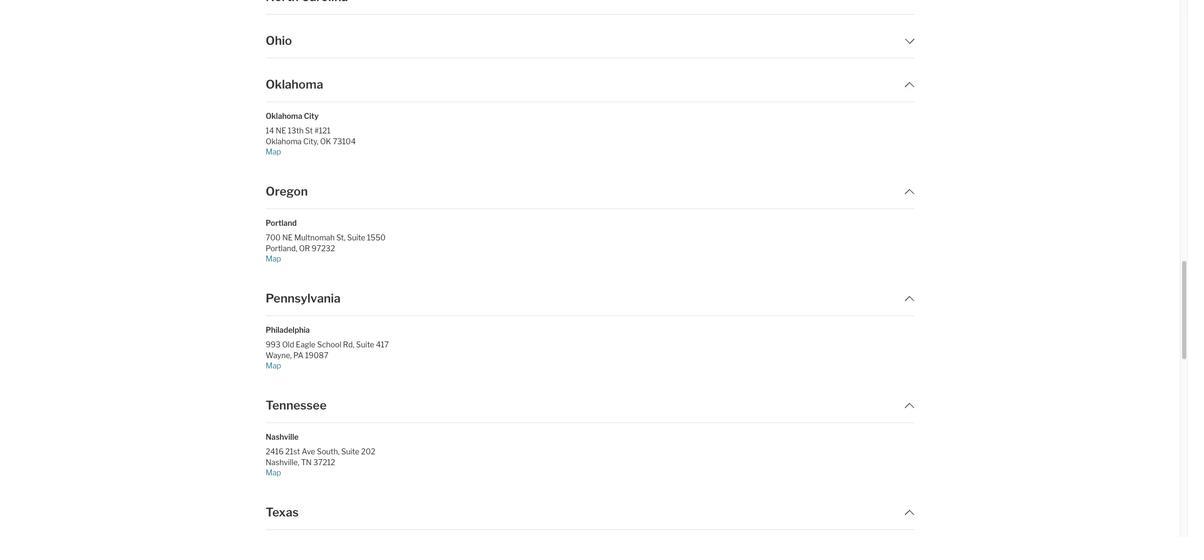 Task type: vqa. For each thing, say whether or not it's contained in the screenshot.


Task type: describe. For each thing, give the bounding box(es) containing it.
city
[[304, 111, 319, 121]]

map inside "993 old eagle school rd, suite 417 wayne, pa 19087 map"
[[266, 361, 281, 370]]

pennsylvania
[[266, 292, 341, 306]]

map for oklahoma
[[266, 147, 281, 156]]

2416 21st ave south, suite 202 nashville, tn 37212 map
[[266, 447, 376, 477]]

rd,
[[343, 340, 355, 350]]

2416
[[266, 447, 284, 457]]

nashville
[[266, 433, 299, 442]]

multnomah
[[295, 233, 335, 242]]

13th
[[288, 126, 304, 135]]

19087
[[305, 351, 329, 360]]

37212
[[313, 458, 335, 467]]

st,
[[337, 233, 346, 242]]

map link for oregon
[[266, 254, 415, 264]]

old
[[282, 340, 294, 350]]

city,
[[303, 137, 319, 146]]

700 ne multnomah st, suite 1550 portland, or 97232 map
[[266, 233, 386, 263]]

map for oregon
[[266, 254, 281, 263]]

993 old eagle school rd, suite 417 wayne, pa 19087 map
[[266, 340, 389, 370]]

oklahoma for oklahoma city
[[266, 111, 302, 121]]

eagle
[[296, 340, 316, 350]]

philadelphia
[[266, 326, 310, 335]]

ohio
[[266, 34, 292, 48]]

73104
[[333, 137, 356, 146]]

map link for oklahoma
[[266, 146, 415, 157]]

tn
[[301, 458, 312, 467]]

21st
[[285, 447, 300, 457]]

oregon
[[266, 184, 308, 198]]

map for tennessee
[[266, 468, 281, 477]]

ok
[[320, 137, 331, 146]]

202
[[361, 447, 376, 457]]

oklahoma for oklahoma
[[266, 77, 323, 91]]



Task type: locate. For each thing, give the bounding box(es) containing it.
suite left 202
[[341, 447, 360, 457]]

map link
[[266, 146, 415, 157], [266, 254, 415, 264], [266, 361, 415, 371], [266, 468, 415, 478]]

oklahoma down 13th
[[266, 137, 302, 146]]

map down the nashville,
[[266, 468, 281, 477]]

map inside 700 ne multnomah st, suite 1550 portland, or 97232 map
[[266, 254, 281, 263]]

ave
[[302, 447, 315, 457]]

4 map from the top
[[266, 468, 281, 477]]

school
[[317, 340, 342, 350]]

ne inside 14 ne 13th st #121 oklahoma city, ok 73104 map
[[276, 126, 286, 135]]

1 map from the top
[[266, 147, 281, 156]]

map link down the 37212
[[266, 468, 415, 478]]

2 map from the top
[[266, 254, 281, 263]]

417
[[376, 340, 389, 350]]

oklahoma city
[[266, 111, 319, 121]]

0 vertical spatial oklahoma
[[266, 77, 323, 91]]

nashville,
[[266, 458, 300, 467]]

ne right 14
[[276, 126, 286, 135]]

map link for pennsylvania
[[266, 361, 415, 371]]

map
[[266, 147, 281, 156], [266, 254, 281, 263], [266, 361, 281, 370], [266, 468, 281, 477]]

1 oklahoma from the top
[[266, 77, 323, 91]]

tennessee
[[266, 399, 327, 413]]

ne inside 700 ne multnomah st, suite 1550 portland, or 97232 map
[[282, 233, 293, 242]]

1 vertical spatial ne
[[282, 233, 293, 242]]

1 vertical spatial suite
[[356, 340, 375, 350]]

0 vertical spatial ne
[[276, 126, 286, 135]]

2 vertical spatial oklahoma
[[266, 137, 302, 146]]

700
[[266, 233, 281, 242]]

1550
[[367, 233, 386, 242]]

1 map link from the top
[[266, 146, 415, 157]]

suite right st,
[[347, 233, 366, 242]]

ne
[[276, 126, 286, 135], [282, 233, 293, 242]]

map link down 73104
[[266, 146, 415, 157]]

993
[[266, 340, 281, 350]]

4 map link from the top
[[266, 468, 415, 478]]

2 oklahoma from the top
[[266, 111, 302, 121]]

map inside 2416 21st ave south, suite 202 nashville, tn 37212 map
[[266, 468, 281, 477]]

map link down rd,
[[266, 361, 415, 371]]

14 ne 13th st #121 oklahoma city, ok 73104 map
[[266, 126, 356, 156]]

ne up portland, in the top left of the page
[[282, 233, 293, 242]]

suite for tennessee
[[341, 447, 360, 457]]

#121
[[315, 126, 331, 135]]

portland
[[266, 218, 297, 228]]

map inside 14 ne 13th st #121 oklahoma city, ok 73104 map
[[266, 147, 281, 156]]

suite right rd,
[[356, 340, 375, 350]]

3 map link from the top
[[266, 361, 415, 371]]

3 map from the top
[[266, 361, 281, 370]]

suite
[[347, 233, 366, 242], [356, 340, 375, 350], [341, 447, 360, 457]]

map down portland, in the top left of the page
[[266, 254, 281, 263]]

oklahoma up the oklahoma city
[[266, 77, 323, 91]]

south,
[[317, 447, 340, 457]]

2 vertical spatial suite
[[341, 447, 360, 457]]

oklahoma inside 14 ne 13th st #121 oklahoma city, ok 73104 map
[[266, 137, 302, 146]]

1 vertical spatial oklahoma
[[266, 111, 302, 121]]

suite inside "993 old eagle school rd, suite 417 wayne, pa 19087 map"
[[356, 340, 375, 350]]

suite inside 2416 21st ave south, suite 202 nashville, tn 37212 map
[[341, 447, 360, 457]]

oklahoma up 13th
[[266, 111, 302, 121]]

pa
[[294, 351, 304, 360]]

texas
[[266, 506, 299, 520]]

or
[[299, 244, 310, 253]]

map down 14
[[266, 147, 281, 156]]

14
[[266, 126, 274, 135]]

suite inside 700 ne multnomah st, suite 1550 portland, or 97232 map
[[347, 233, 366, 242]]

3 oklahoma from the top
[[266, 137, 302, 146]]

wayne,
[[266, 351, 292, 360]]

0 vertical spatial suite
[[347, 233, 366, 242]]

map link for tennessee
[[266, 468, 415, 478]]

2 map link from the top
[[266, 254, 415, 264]]

map down 'wayne,'
[[266, 361, 281, 370]]

map link down 97232 on the top of page
[[266, 254, 415, 264]]

ne for oklahoma
[[276, 126, 286, 135]]

suite for oregon
[[347, 233, 366, 242]]

oklahoma
[[266, 77, 323, 91], [266, 111, 302, 121], [266, 137, 302, 146]]

97232
[[312, 244, 335, 253]]

st
[[305, 126, 313, 135]]

portland,
[[266, 244, 298, 253]]

ne for oregon
[[282, 233, 293, 242]]



